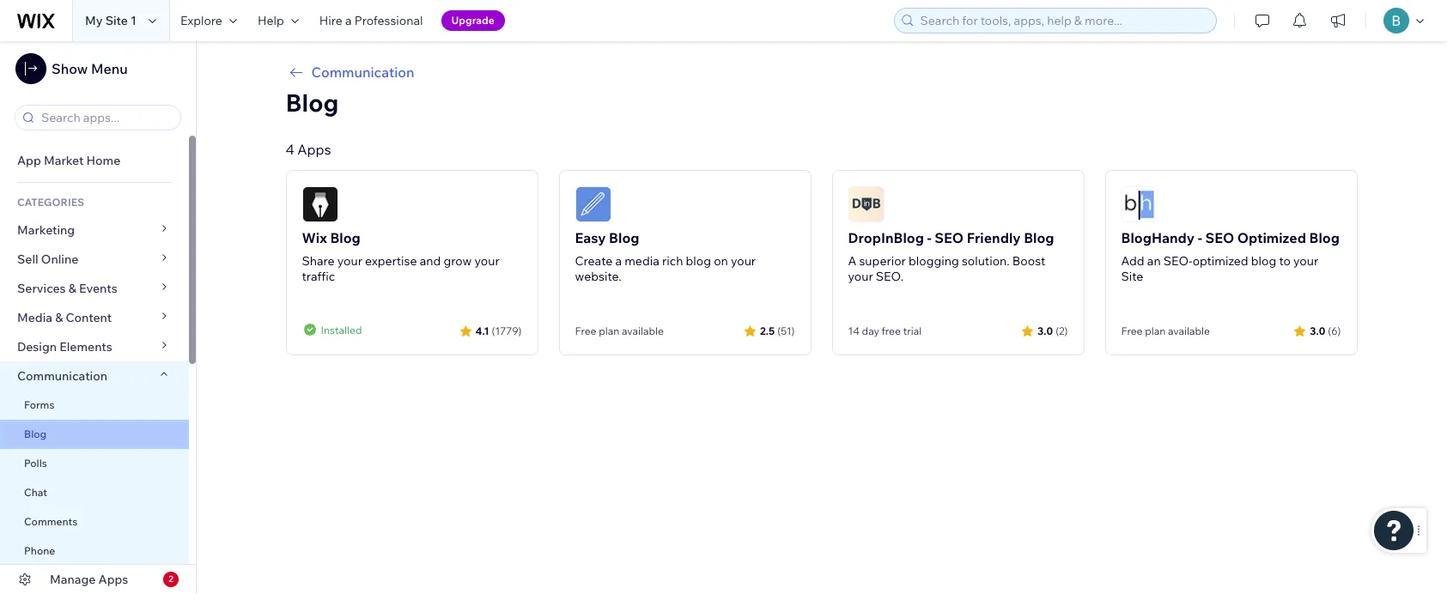 Task type: locate. For each thing, give the bounding box(es) containing it.
a
[[848, 253, 857, 269]]

blog
[[686, 253, 711, 269], [1251, 253, 1276, 269]]

1 horizontal spatial blog
[[1251, 253, 1276, 269]]

easy blog logo image
[[575, 186, 611, 222]]

communication down the design elements
[[17, 368, 110, 384]]

3.0 left (2)
[[1038, 324, 1053, 337]]

chat link
[[0, 478, 189, 508]]

site inside bloghandy ‑ seo optimized blog add an seo-optimized blog to your site
[[1121, 269, 1143, 284]]

apps down phone link on the bottom
[[98, 572, 128, 587]]

0 vertical spatial &
[[68, 281, 76, 296]]

plan down an on the right of the page
[[1145, 325, 1166, 338]]

1 3.0 from the left
[[1038, 324, 1053, 337]]

and
[[420, 253, 441, 269]]

blog left on
[[686, 253, 711, 269]]

1 horizontal spatial plan
[[1145, 325, 1166, 338]]

your inside easy blog create a media rich blog on your website.
[[731, 253, 756, 269]]

& left events
[[68, 281, 76, 296]]

help button
[[247, 0, 309, 41]]

a right hire
[[345, 13, 352, 28]]

free plan available down an on the right of the page
[[1121, 325, 1210, 338]]

1 blog from the left
[[686, 253, 711, 269]]

3.0
[[1038, 324, 1053, 337], [1310, 324, 1325, 337]]

1 free plan available from the left
[[575, 325, 664, 338]]

& right media
[[55, 310, 63, 325]]

1 vertical spatial communication link
[[0, 362, 189, 391]]

1 horizontal spatial free plan available
[[1121, 325, 1210, 338]]

1 free from the left
[[575, 325, 596, 338]]

blog inside easy blog create a media rich blog on your website.
[[686, 253, 711, 269]]

seo inside bloghandy ‑ seo optimized blog add an seo-optimized blog to your site
[[1205, 229, 1234, 246]]

communication
[[311, 64, 414, 81], [17, 368, 110, 384]]

0 horizontal spatial available
[[622, 325, 664, 338]]

blog up 4 apps
[[286, 88, 339, 118]]

services & events link
[[0, 274, 189, 303]]

forms
[[24, 398, 54, 411]]

wix blog share your expertise and grow your traffic
[[302, 229, 500, 284]]

1 seo from the left
[[935, 229, 964, 246]]

bloghandy ‑ seo optimized blog logo image
[[1121, 186, 1157, 222]]

free down add
[[1121, 325, 1143, 338]]

2 seo from the left
[[1205, 229, 1234, 246]]

dropinblog - seo friendly blog a superior blogging solution. boost your seo.
[[848, 229, 1054, 284]]

0 horizontal spatial free plan available
[[575, 325, 664, 338]]

plan
[[599, 325, 619, 338], [1145, 325, 1166, 338]]

app market home link
[[0, 146, 189, 175]]

2 free from the left
[[1121, 325, 1143, 338]]

blog up boost
[[1024, 229, 1054, 246]]

blog inside bloghandy ‑ seo optimized blog add an seo-optimized blog to your site
[[1309, 229, 1340, 246]]

plan down website. in the left top of the page
[[599, 325, 619, 338]]

free plan available down website. in the left top of the page
[[575, 325, 664, 338]]

your right grow
[[475, 253, 500, 269]]

your right to
[[1293, 253, 1318, 269]]

apps for 4 apps
[[297, 141, 331, 158]]

content
[[66, 310, 112, 325]]

2 plan from the left
[[1145, 325, 1166, 338]]

free for easy blog
[[575, 325, 596, 338]]

0 horizontal spatial 3.0
[[1038, 324, 1053, 337]]

1 horizontal spatial communication link
[[286, 62, 1357, 82]]

free plan available for seo
[[1121, 325, 1210, 338]]

available for create
[[622, 325, 664, 338]]

1 vertical spatial site
[[1121, 269, 1143, 284]]

traffic
[[302, 269, 335, 284]]

1 horizontal spatial site
[[1121, 269, 1143, 284]]

your inside dropinblog - seo friendly blog a superior blogging solution. boost your seo.
[[848, 269, 873, 284]]

apps for manage apps
[[98, 572, 128, 587]]

0 horizontal spatial site
[[105, 13, 128, 28]]

0 horizontal spatial free
[[575, 325, 596, 338]]

professional
[[354, 13, 423, 28]]

1 horizontal spatial communication
[[311, 64, 414, 81]]

0 vertical spatial a
[[345, 13, 352, 28]]

1 vertical spatial apps
[[98, 572, 128, 587]]

your left the seo. in the right top of the page
[[848, 269, 873, 284]]

services & events
[[17, 281, 117, 296]]

day
[[862, 325, 879, 338]]

3.0 left (6)
[[1310, 324, 1325, 337]]

apps right the 4
[[297, 141, 331, 158]]

your right on
[[731, 253, 756, 269]]

my
[[85, 13, 103, 28]]

1 vertical spatial communication
[[17, 368, 110, 384]]

1 horizontal spatial apps
[[297, 141, 331, 158]]

0 horizontal spatial apps
[[98, 572, 128, 587]]

website.
[[575, 269, 621, 284]]

available down media
[[622, 325, 664, 338]]

blog up polls on the left of page
[[24, 428, 46, 441]]

media & content link
[[0, 303, 189, 332]]

0 vertical spatial site
[[105, 13, 128, 28]]

seo right -
[[935, 229, 964, 246]]

0 vertical spatial communication link
[[286, 62, 1357, 82]]

0 horizontal spatial plan
[[599, 325, 619, 338]]

design elements link
[[0, 332, 189, 362]]

blog inside sidebar element
[[24, 428, 46, 441]]

1 plan from the left
[[599, 325, 619, 338]]

seo inside dropinblog - seo friendly blog a superior blogging solution. boost your seo.
[[935, 229, 964, 246]]

sell
[[17, 252, 38, 267]]

plan for create
[[599, 325, 619, 338]]

create
[[575, 253, 613, 269]]

a left media
[[615, 253, 622, 269]]

communication down hire a professional link
[[311, 64, 414, 81]]

blog inside dropinblog - seo friendly blog a superior blogging solution. boost your seo.
[[1024, 229, 1054, 246]]

available down seo-
[[1168, 325, 1210, 338]]

free for bloghandy ‑ seo optimized blog
[[1121, 325, 1143, 338]]

blogging
[[909, 253, 959, 269]]

seo right ‑
[[1205, 229, 1234, 246]]

blog left to
[[1251, 253, 1276, 269]]

1 vertical spatial a
[[615, 253, 622, 269]]

1 vertical spatial &
[[55, 310, 63, 325]]

Search apps... field
[[36, 106, 175, 130]]

4 apps
[[286, 141, 331, 158]]

3.0 (6)
[[1310, 324, 1341, 337]]

2.5 (51)
[[760, 324, 795, 337]]

1 horizontal spatial 3.0
[[1310, 324, 1325, 337]]

hire a professional link
[[309, 0, 433, 41]]

site
[[105, 13, 128, 28], [1121, 269, 1143, 284]]

marketing link
[[0, 216, 189, 245]]

0 horizontal spatial blog
[[686, 253, 711, 269]]

seo for friendly
[[935, 229, 964, 246]]

0 horizontal spatial communication link
[[0, 362, 189, 391]]

0 horizontal spatial seo
[[935, 229, 964, 246]]

home
[[86, 153, 120, 168]]

0 horizontal spatial communication
[[17, 368, 110, 384]]

communication link
[[286, 62, 1357, 82], [0, 362, 189, 391]]

a
[[345, 13, 352, 28], [615, 253, 622, 269]]

rich
[[662, 253, 683, 269]]

free down website. in the left top of the page
[[575, 325, 596, 338]]

help
[[258, 13, 284, 28]]

your
[[337, 253, 362, 269], [475, 253, 500, 269], [731, 253, 756, 269], [1293, 253, 1318, 269], [848, 269, 873, 284]]

hire a professional
[[319, 13, 423, 28]]

free
[[882, 325, 901, 338]]

1 available from the left
[[622, 325, 664, 338]]

optimized
[[1193, 253, 1248, 269]]

phone link
[[0, 537, 189, 566]]

2 free plan available from the left
[[1121, 325, 1210, 338]]

2 blog from the left
[[1251, 253, 1276, 269]]

1 horizontal spatial available
[[1168, 325, 1210, 338]]

0 vertical spatial apps
[[297, 141, 331, 158]]

14 day free trial
[[848, 325, 922, 338]]

0 horizontal spatial &
[[55, 310, 63, 325]]

4.1
[[475, 324, 489, 337]]

free plan available
[[575, 325, 664, 338], [1121, 325, 1210, 338]]

sell online link
[[0, 245, 189, 274]]

blog right wix
[[330, 229, 361, 246]]

trial
[[903, 325, 922, 338]]

comments
[[24, 515, 77, 528]]

blog up media
[[609, 229, 639, 246]]

1 horizontal spatial free
[[1121, 325, 1143, 338]]

apps inside sidebar element
[[98, 572, 128, 587]]

2 available from the left
[[1168, 325, 1210, 338]]

blog
[[286, 88, 339, 118], [330, 229, 361, 246], [609, 229, 639, 246], [1024, 229, 1054, 246], [1309, 229, 1340, 246], [24, 428, 46, 441]]

elements
[[59, 339, 112, 355]]

show
[[52, 60, 88, 77]]

1 horizontal spatial &
[[68, 281, 76, 296]]

1 horizontal spatial seo
[[1205, 229, 1234, 246]]

blog right optimized at the right top
[[1309, 229, 1340, 246]]

1 horizontal spatial a
[[615, 253, 622, 269]]

2 3.0 from the left
[[1310, 324, 1325, 337]]

apps
[[297, 141, 331, 158], [98, 572, 128, 587]]

site left 1
[[105, 13, 128, 28]]

polls
[[24, 457, 47, 470]]

available
[[622, 325, 664, 338], [1168, 325, 1210, 338]]

upgrade
[[451, 14, 494, 27]]

blog link
[[0, 420, 189, 449]]

comments link
[[0, 508, 189, 537]]

phone
[[24, 544, 55, 557]]

site left an on the right of the page
[[1121, 269, 1143, 284]]



Task type: describe. For each thing, give the bounding box(es) containing it.
free plan available for create
[[575, 325, 664, 338]]

3.0 for dropinblog - seo friendly blog
[[1038, 324, 1053, 337]]

easy blog create a media rich blog on your website.
[[575, 229, 756, 284]]

blog inside bloghandy ‑ seo optimized blog add an seo-optimized blog to your site
[[1251, 253, 1276, 269]]

optimized
[[1237, 229, 1306, 246]]

forms link
[[0, 391, 189, 420]]

dropinblog - seo friendly blog logo image
[[848, 186, 884, 222]]

categories
[[17, 196, 84, 209]]

0 vertical spatial communication
[[311, 64, 414, 81]]

show menu
[[52, 60, 128, 77]]

installed
[[321, 323, 362, 336]]

blog inside wix blog share your expertise and grow your traffic
[[330, 229, 361, 246]]

app
[[17, 153, 41, 168]]

seo-
[[1163, 253, 1193, 269]]

‑
[[1198, 229, 1202, 246]]

bloghandy
[[1121, 229, 1195, 246]]

upgrade button
[[441, 10, 505, 31]]

on
[[714, 253, 728, 269]]

show menu button
[[15, 53, 128, 84]]

explore
[[180, 13, 222, 28]]

& for events
[[68, 281, 76, 296]]

1
[[131, 13, 136, 28]]

chat
[[24, 486, 47, 499]]

a inside easy blog create a media rich blog on your website.
[[615, 253, 622, 269]]

app market home
[[17, 153, 120, 168]]

share
[[302, 253, 335, 269]]

14
[[848, 325, 860, 338]]

online
[[41, 252, 78, 267]]

3.0 (2)
[[1038, 324, 1068, 337]]

(6)
[[1328, 324, 1341, 337]]

media & content
[[17, 310, 112, 325]]

an
[[1147, 253, 1161, 269]]

manage
[[50, 572, 96, 587]]

available for seo
[[1168, 325, 1210, 338]]

dropinblog
[[848, 229, 924, 246]]

polls link
[[0, 449, 189, 478]]

(2)
[[1056, 324, 1068, 337]]

& for content
[[55, 310, 63, 325]]

communication inside sidebar element
[[17, 368, 110, 384]]

plan for seo
[[1145, 325, 1166, 338]]

4
[[286, 141, 294, 158]]

friendly
[[967, 229, 1021, 246]]

wix
[[302, 229, 327, 246]]

3.0 for bloghandy ‑ seo optimized blog
[[1310, 324, 1325, 337]]

my site 1
[[85, 13, 136, 28]]

your right share
[[337, 253, 362, 269]]

superior
[[859, 253, 906, 269]]

design
[[17, 339, 57, 355]]

blog inside easy blog create a media rich blog on your website.
[[609, 229, 639, 246]]

media
[[17, 310, 52, 325]]

-
[[927, 229, 932, 246]]

(1779)
[[492, 324, 522, 337]]

events
[[79, 281, 117, 296]]

add
[[1121, 253, 1144, 269]]

sidebar element
[[0, 41, 197, 594]]

your inside bloghandy ‑ seo optimized blog add an seo-optimized blog to your site
[[1293, 253, 1318, 269]]

wix blog logo image
[[302, 186, 338, 222]]

seo for optimized
[[1205, 229, 1234, 246]]

menu
[[91, 60, 128, 77]]

grow
[[444, 253, 472, 269]]

services
[[17, 281, 66, 296]]

marketing
[[17, 222, 75, 238]]

2
[[168, 574, 173, 585]]

4.1 (1779)
[[475, 324, 522, 337]]

bloghandy ‑ seo optimized blog add an seo-optimized blog to your site
[[1121, 229, 1340, 284]]

boost
[[1012, 253, 1045, 269]]

expertise
[[365, 253, 417, 269]]

sell online
[[17, 252, 78, 267]]

Search for tools, apps, help & more... field
[[915, 9, 1211, 33]]

media
[[625, 253, 659, 269]]

0 horizontal spatial a
[[345, 13, 352, 28]]

2.5
[[760, 324, 775, 337]]

hire
[[319, 13, 343, 28]]

seo.
[[876, 269, 904, 284]]

design elements
[[17, 339, 112, 355]]

manage apps
[[50, 572, 128, 587]]

easy
[[575, 229, 606, 246]]

market
[[44, 153, 84, 168]]

solution.
[[962, 253, 1010, 269]]

to
[[1279, 253, 1291, 269]]

(51)
[[777, 324, 795, 337]]



Task type: vqa. For each thing, say whether or not it's contained in the screenshot.
Communications dropdown button
no



